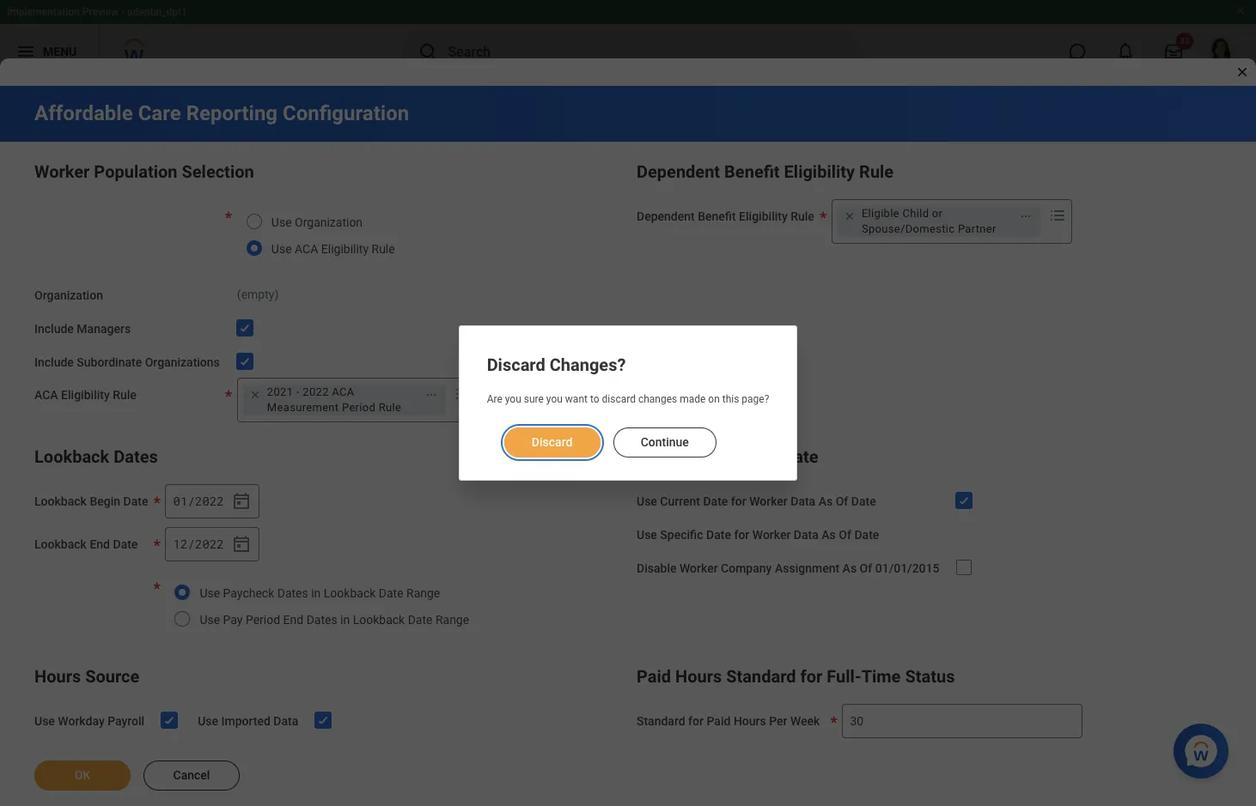 Task type: vqa. For each thing, say whether or not it's contained in the screenshot.
organization to the right
yes



Task type: describe. For each thing, give the bounding box(es) containing it.
lookback for lookback end date
[[34, 538, 87, 552]]

lookback for lookback dates
[[34, 447, 109, 468]]

lookback end date group
[[165, 528, 259, 562]]

dependent benefit eligibility rule button
[[637, 162, 894, 182]]

aca eligibility rule
[[34, 389, 137, 402]]

0 vertical spatial range
[[406, 587, 440, 601]]

full-
[[827, 667, 862, 688]]

calendar image
[[231, 492, 252, 512]]

1 vertical spatial in
[[340, 614, 350, 628]]

lookback up use pay period end dates in lookback date range
[[324, 587, 376, 601]]

use for use pay period end dates in lookback date range
[[200, 614, 220, 628]]

2 dependent from the top
[[637, 210, 695, 223]]

adeptai_dpt1
[[127, 6, 187, 18]]

for for current
[[731, 495, 746, 509]]

this
[[722, 394, 739, 406]]

0 vertical spatial end
[[90, 538, 110, 552]]

imported
[[221, 715, 271, 729]]

hours source button
[[34, 667, 140, 688]]

disable
[[637, 562, 677, 576]]

use for use workday payroll
[[34, 715, 55, 729]]

are
[[487, 394, 502, 406]]

worker down the affordable
[[34, 162, 90, 182]]

2021 - 2022 aca measurement period rule element
[[267, 385, 416, 416]]

1 dependent from the top
[[637, 162, 720, 182]]

measurement
[[267, 402, 339, 414]]

use aca eligibility rule
[[271, 242, 395, 256]]

lookback begin date
[[34, 495, 148, 509]]

include subordinate organizations
[[34, 355, 220, 369]]

use organization
[[271, 216, 363, 229]]

partner
[[958, 223, 997, 235]]

related actions image
[[425, 389, 437, 401]]

reporting
[[186, 101, 278, 125]]

organizations
[[145, 355, 220, 369]]

2022
[[303, 386, 329, 399]]

2 vertical spatial dates
[[306, 614, 337, 628]]

close affordable care reporting configuration image
[[1236, 65, 1249, 79]]

source
[[85, 667, 140, 688]]

2 you from the left
[[546, 394, 563, 406]]

use for use specific date for worker data as of date
[[637, 528, 657, 542]]

configuration
[[283, 101, 409, 125]]

use for use organization
[[271, 216, 292, 229]]

time
[[862, 667, 901, 688]]

include managers
[[34, 322, 131, 336]]

inbox large image
[[1165, 43, 1182, 60]]

spouse/domestic
[[862, 223, 955, 235]]

1 horizontal spatial aca
[[295, 242, 318, 256]]

are you sure you want to discard changes made on this page?
[[487, 394, 769, 406]]

worker population selection group
[[34, 158, 620, 423]]

sure
[[524, 394, 544, 406]]

data up use specific date for worker data as of date
[[791, 495, 816, 509]]

care
[[138, 101, 181, 125]]

use imported data
[[198, 715, 298, 729]]

use for use imported data
[[198, 715, 218, 729]]

eligible child or spouse/domestic partner, press delete to clear value. option
[[838, 206, 1041, 237]]

hours source group
[[34, 664, 620, 807]]

use pay period end dates in lookback date range
[[200, 614, 469, 628]]

1 horizontal spatial end
[[283, 614, 303, 628]]

0 vertical spatial in
[[311, 587, 321, 601]]

eligibility down dependent benefit eligibility rule button
[[739, 210, 788, 223]]

worker down use current date for worker data as of date
[[753, 528, 791, 542]]

for for specific
[[734, 528, 750, 542]]

page?
[[742, 394, 769, 406]]

use paycheck dates in lookback date range
[[200, 587, 440, 601]]

lookback for lookback begin date
[[34, 495, 87, 509]]

lookback begin date group
[[165, 485, 259, 519]]

begin
[[90, 495, 120, 509]]

1 you from the left
[[505, 394, 521, 406]]

paycheck
[[223, 587, 274, 601]]

0 horizontal spatial aca
[[34, 389, 58, 402]]

implementation preview -   adeptai_dpt1
[[7, 6, 187, 18]]

worker up current
[[637, 447, 692, 468]]

lookback dates
[[34, 447, 158, 468]]

paid hours standard for full-time status
[[637, 667, 955, 688]]

data inside hours source group
[[274, 715, 298, 729]]

preview
[[82, 6, 119, 18]]

0 vertical spatial dates
[[114, 447, 158, 468]]

implementation
[[7, 6, 80, 18]]

Standard for Paid Hours Per Week text field
[[842, 705, 1083, 739]]

changes?
[[550, 355, 626, 376]]

paid hours standard for full-time status button
[[637, 667, 955, 688]]

workday assistant region
[[1174, 718, 1236, 779]]

subordinate
[[77, 355, 142, 369]]

1 vertical spatial benefit
[[698, 210, 736, 223]]

1 vertical spatial range
[[436, 614, 469, 628]]

affordable care reporting configuration
[[34, 101, 409, 125]]

discard button
[[504, 428, 600, 458]]

lookback dates button
[[34, 447, 158, 468]]

notifications large image
[[1117, 43, 1134, 60]]

selection
[[182, 162, 254, 182]]

check small image for use current date for worker data as of date
[[954, 491, 975, 512]]

use current date for worker data as of date
[[637, 495, 876, 509]]

discard changes?
[[487, 355, 626, 376]]

prompts image
[[1047, 205, 1068, 226]]

changes
[[638, 394, 677, 406]]

(empty)
[[237, 288, 279, 302]]

aca inside 2021 - 2022 aca measurement period rule
[[332, 386, 355, 399]]

population
[[94, 162, 177, 182]]

want
[[565, 394, 588, 406]]

1 vertical spatial organization
[[34, 289, 103, 302]]



Task type: locate. For each thing, give the bounding box(es) containing it.
discard for discard
[[532, 435, 573, 449]]

1 vertical spatial include
[[34, 355, 74, 369]]

0 vertical spatial dependent
[[637, 162, 720, 182]]

check small image for include subordinate organizations
[[234, 351, 255, 372]]

you right 'sure'
[[546, 394, 563, 406]]

lookback down use paycheck dates in lookback date range
[[353, 614, 405, 628]]

managers
[[77, 322, 131, 336]]

- inside 2021 - 2022 aca measurement period rule
[[296, 386, 300, 399]]

use workday payroll
[[34, 715, 144, 729]]

use up use aca eligibility rule
[[271, 216, 292, 229]]

aca down include managers
[[34, 389, 58, 402]]

check small image inside worker data as of date 'group'
[[954, 491, 975, 512]]

0 horizontal spatial paid
[[637, 667, 671, 688]]

0 horizontal spatial hours
[[34, 667, 81, 688]]

1 vertical spatial check small image
[[234, 351, 255, 372]]

current
[[660, 495, 700, 509]]

2 include from the top
[[34, 355, 74, 369]]

- inside banner
[[121, 6, 125, 18]]

use left current
[[637, 495, 657, 509]]

0 vertical spatial -
[[121, 6, 125, 18]]

0 vertical spatial benefit
[[724, 162, 780, 182]]

disable worker company assignment as of 01/01/2015
[[637, 562, 940, 576]]

eligible
[[862, 207, 900, 220]]

rule inside 2021 - 2022 aca measurement period rule
[[379, 402, 401, 414]]

0 vertical spatial check small image
[[234, 318, 255, 338]]

use left paycheck at the bottom left
[[200, 587, 220, 601]]

discard
[[602, 394, 636, 406]]

1 vertical spatial dependent benefit eligibility rule
[[637, 210, 815, 223]]

you
[[505, 394, 521, 406], [546, 394, 563, 406]]

0 vertical spatial paid
[[637, 667, 671, 688]]

data
[[696, 447, 732, 468], [791, 495, 816, 509], [794, 528, 819, 542], [274, 715, 298, 729]]

2021 - 2022 aca measurement period rule
[[267, 386, 401, 414]]

0 horizontal spatial -
[[121, 6, 125, 18]]

end
[[90, 538, 110, 552], [283, 614, 303, 628]]

specific
[[660, 528, 703, 542]]

discard up 'sure'
[[487, 355, 545, 376]]

aca right 2022
[[332, 386, 355, 399]]

1 vertical spatial /
[[188, 536, 195, 552]]

profile logan mcneil element
[[1198, 33, 1246, 70]]

0 horizontal spatial period
[[246, 614, 280, 628]]

region
[[487, 414, 769, 459]]

use left pay
[[200, 614, 220, 628]]

aca
[[295, 242, 318, 256], [332, 386, 355, 399], [34, 389, 58, 402]]

eligibility down subordinate
[[61, 389, 110, 402]]

check small image for use workday payroll
[[159, 711, 180, 731]]

check small image
[[234, 318, 255, 338], [234, 351, 255, 372], [954, 491, 975, 512]]

region inside discard changes? dialog
[[487, 414, 769, 459]]

calendar image
[[231, 535, 252, 555]]

dependent
[[637, 162, 720, 182], [637, 210, 695, 223]]

check small image for include managers
[[234, 318, 255, 338]]

use
[[271, 216, 292, 229], [271, 242, 292, 256], [637, 495, 657, 509], [637, 528, 657, 542], [200, 587, 220, 601], [200, 614, 220, 628], [34, 715, 55, 729], [198, 715, 218, 729]]

worker data as of date group
[[637, 444, 1222, 578]]

/ inside 'lookback end date' group
[[188, 536, 195, 552]]

0 horizontal spatial you
[[505, 394, 521, 406]]

hours up standard for paid hours per week
[[675, 667, 722, 688]]

in down use paycheck dates in lookback date range
[[340, 614, 350, 628]]

include left managers
[[34, 322, 74, 336]]

include
[[34, 322, 74, 336], [34, 355, 74, 369]]

affordable care reporting configuration main content
[[0, 86, 1256, 807]]

assignment
[[775, 562, 840, 576]]

1 vertical spatial paid
[[707, 715, 731, 729]]

eligibility up x small icon
[[784, 162, 855, 182]]

rule
[[859, 162, 894, 182], [791, 210, 815, 223], [372, 242, 395, 256], [113, 389, 137, 402], [379, 402, 401, 414]]

for
[[731, 495, 746, 509], [734, 528, 750, 542], [801, 667, 823, 688], [688, 715, 704, 729]]

organization up include managers
[[34, 289, 103, 302]]

pay
[[223, 614, 243, 628]]

dates
[[114, 447, 158, 468], [277, 587, 308, 601], [306, 614, 337, 628]]

worker population selection
[[34, 162, 254, 182]]

1 dependent benefit eligibility rule from the top
[[637, 162, 894, 182]]

0 horizontal spatial organization
[[34, 289, 103, 302]]

use for use paycheck dates in lookback date range
[[200, 587, 220, 601]]

discard down 'sure'
[[532, 435, 573, 449]]

/
[[188, 493, 195, 509], [188, 536, 195, 552]]

check small image right use imported data
[[313, 711, 334, 731]]

/ inside lookback begin date group
[[188, 493, 195, 509]]

for left full- on the bottom right of page
[[801, 667, 823, 688]]

/ for lookback begin date
[[188, 493, 195, 509]]

1 vertical spatial discard
[[532, 435, 573, 449]]

2 check small image from the left
[[313, 711, 334, 731]]

2021 - 2022 aca measurement period rule, press delete to clear value. option
[[243, 385, 446, 416]]

worker
[[34, 162, 90, 182], [637, 447, 692, 468], [749, 495, 788, 509], [753, 528, 791, 542], [680, 562, 718, 576]]

1 horizontal spatial paid
[[707, 715, 731, 729]]

0 horizontal spatial end
[[90, 538, 110, 552]]

data right continue
[[696, 447, 732, 468]]

continue button
[[613, 428, 717, 458]]

period right measurement
[[342, 402, 376, 414]]

lookback
[[34, 447, 109, 468], [34, 495, 87, 509], [34, 538, 87, 552], [324, 587, 376, 601], [353, 614, 405, 628]]

1 vertical spatial dependent
[[637, 210, 695, 223]]

0 vertical spatial organization
[[295, 216, 363, 229]]

discard changes? dialog
[[459, 326, 798, 481]]

data up the assignment
[[794, 528, 819, 542]]

1 / from the top
[[188, 493, 195, 509]]

implementation preview -   adeptai_dpt1 banner
[[0, 0, 1256, 79]]

aca down use organization
[[295, 242, 318, 256]]

in
[[311, 587, 321, 601], [340, 614, 350, 628]]

affordable
[[34, 101, 133, 125]]

date
[[783, 447, 819, 468], [123, 495, 148, 509], [703, 495, 728, 509], [851, 495, 876, 509], [706, 528, 731, 542], [855, 528, 879, 542], [113, 538, 138, 552], [379, 587, 403, 601], [408, 614, 433, 628]]

1 horizontal spatial -
[[296, 386, 300, 399]]

0 vertical spatial include
[[34, 322, 74, 336]]

check small image for use imported data
[[313, 711, 334, 731]]

paid
[[637, 667, 671, 688], [707, 715, 731, 729]]

worker data as of date button
[[637, 447, 819, 468]]

dates up begin
[[114, 447, 158, 468]]

1 include from the top
[[34, 322, 74, 336]]

eligibility
[[784, 162, 855, 182], [739, 210, 788, 223], [321, 242, 369, 256], [61, 389, 110, 402]]

period right pay
[[246, 614, 280, 628]]

2 / from the top
[[188, 536, 195, 552]]

or
[[932, 207, 943, 220]]

worker up use specific date for worker data as of date
[[749, 495, 788, 509]]

2 vertical spatial check small image
[[954, 491, 975, 512]]

use down use organization
[[271, 242, 292, 256]]

eligibility down use organization
[[321, 242, 369, 256]]

as
[[736, 447, 756, 468], [819, 495, 833, 509], [822, 528, 836, 542], [843, 562, 857, 576]]

payroll
[[108, 715, 144, 729]]

for up 'company'
[[734, 528, 750, 542]]

0 vertical spatial dependent benefit eligibility rule
[[637, 162, 894, 182]]

workday
[[58, 715, 105, 729]]

- up measurement
[[296, 386, 300, 399]]

week
[[791, 715, 820, 729]]

check small image
[[159, 711, 180, 731], [313, 711, 334, 731]]

0 horizontal spatial check small image
[[159, 711, 180, 731]]

use left workday
[[34, 715, 55, 729]]

made
[[680, 394, 706, 406]]

2 dependent benefit eligibility rule from the top
[[637, 210, 815, 223]]

lookback dates group
[[34, 444, 620, 643]]

discard for discard changes?
[[487, 355, 545, 376]]

use specific date for worker data as of date
[[637, 528, 879, 542]]

affordable care reporting configuration dialog
[[0, 0, 1256, 807]]

include down include managers
[[34, 355, 74, 369]]

1 vertical spatial dates
[[277, 587, 308, 601]]

period inside 2021 - 2022 aca measurement period rule
[[342, 402, 376, 414]]

worker population selection button
[[34, 162, 254, 182]]

benefit
[[724, 162, 780, 182], [698, 210, 736, 223]]

dependent benefit eligibility rule
[[637, 162, 894, 182], [637, 210, 815, 223]]

0 vertical spatial discard
[[487, 355, 545, 376]]

lookback down lookback begin date at the bottom left
[[34, 538, 87, 552]]

lookback left begin
[[34, 495, 87, 509]]

include for include managers
[[34, 322, 74, 336]]

1 horizontal spatial period
[[342, 402, 376, 414]]

worker down specific
[[680, 562, 718, 576]]

child
[[903, 207, 929, 220]]

1 vertical spatial -
[[296, 386, 300, 399]]

0 vertical spatial /
[[188, 493, 195, 509]]

company
[[721, 562, 772, 576]]

/ down lookback begin date group
[[188, 536, 195, 552]]

to
[[590, 394, 599, 406]]

1 horizontal spatial you
[[546, 394, 563, 406]]

1 vertical spatial end
[[283, 614, 303, 628]]

you right are
[[505, 394, 521, 406]]

worker data as of date
[[637, 447, 819, 468]]

-
[[121, 6, 125, 18], [296, 386, 300, 399]]

1 horizontal spatial hours
[[675, 667, 722, 688]]

1 vertical spatial standard
[[637, 715, 685, 729]]

include for include subordinate organizations
[[34, 355, 74, 369]]

2 horizontal spatial aca
[[332, 386, 355, 399]]

0 horizontal spatial in
[[311, 587, 321, 601]]

continue
[[641, 435, 689, 449]]

end down begin
[[90, 538, 110, 552]]

for left per
[[688, 715, 704, 729]]

1 check small image from the left
[[159, 711, 180, 731]]

range
[[406, 587, 440, 601], [436, 614, 469, 628]]

0 vertical spatial standard
[[726, 667, 796, 688]]

use left imported
[[198, 715, 218, 729]]

end down use paycheck dates in lookback date range
[[283, 614, 303, 628]]

/ for lookback end date
[[188, 536, 195, 552]]

status
[[905, 667, 955, 688]]

per
[[769, 715, 788, 729]]

01/01/2015
[[875, 562, 940, 576]]

in up use pay period end dates in lookback date range
[[311, 587, 321, 601]]

hours left per
[[734, 715, 766, 729]]

hours up workday
[[34, 667, 81, 688]]

1 horizontal spatial organization
[[295, 216, 363, 229]]

0 horizontal spatial standard
[[637, 715, 685, 729]]

dates down use paycheck dates in lookback date range
[[306, 614, 337, 628]]

prompts image
[[453, 384, 473, 405]]

dependent benefit eligibility rule group
[[637, 158, 1222, 244]]

1 horizontal spatial check small image
[[313, 711, 334, 731]]

organization up use aca eligibility rule
[[295, 216, 363, 229]]

of
[[761, 447, 779, 468], [836, 495, 848, 509], [839, 528, 852, 542], [860, 562, 872, 576]]

use for use current date for worker data as of date
[[637, 495, 657, 509]]

1 vertical spatial period
[[246, 614, 280, 628]]

for up use specific date for worker data as of date
[[731, 495, 746, 509]]

eligible child or spouse/domestic partner element
[[862, 206, 1010, 237]]

hours source
[[34, 667, 140, 688]]

/ up 'lookback end date' group
[[188, 493, 195, 509]]

dates right paycheck at the bottom left
[[277, 587, 308, 601]]

standard for paid hours per week
[[637, 715, 820, 729]]

lookback up lookback begin date at the bottom left
[[34, 447, 109, 468]]

1 horizontal spatial in
[[340, 614, 350, 628]]

1 horizontal spatial standard
[[726, 667, 796, 688]]

organization
[[295, 216, 363, 229], [34, 289, 103, 302]]

search image
[[417, 41, 438, 62]]

use up disable on the bottom of the page
[[637, 528, 657, 542]]

discard inside button
[[532, 435, 573, 449]]

0 vertical spatial period
[[342, 402, 376, 414]]

period inside lookback dates group
[[246, 614, 280, 628]]

2 horizontal spatial hours
[[734, 715, 766, 729]]

data right imported
[[274, 715, 298, 729]]

region containing discard
[[487, 414, 769, 459]]

2021
[[267, 386, 293, 399]]

use for use aca eligibility rule
[[271, 242, 292, 256]]

- right preview
[[121, 6, 125, 18]]

eligible child or spouse/domestic partner
[[862, 207, 997, 235]]

x small image
[[247, 387, 264, 404]]

related actions image
[[1020, 210, 1032, 222]]

x small image
[[841, 208, 858, 225]]

check small image right payroll
[[159, 711, 180, 731]]

on
[[708, 394, 720, 406]]

lookback end date
[[34, 538, 138, 552]]

close environment banner image
[[1236, 5, 1246, 15]]

for for hours
[[801, 667, 823, 688]]

hours
[[34, 667, 81, 688], [675, 667, 722, 688], [734, 715, 766, 729]]

paid hours standard for full-time status group
[[637, 664, 1222, 780]]



